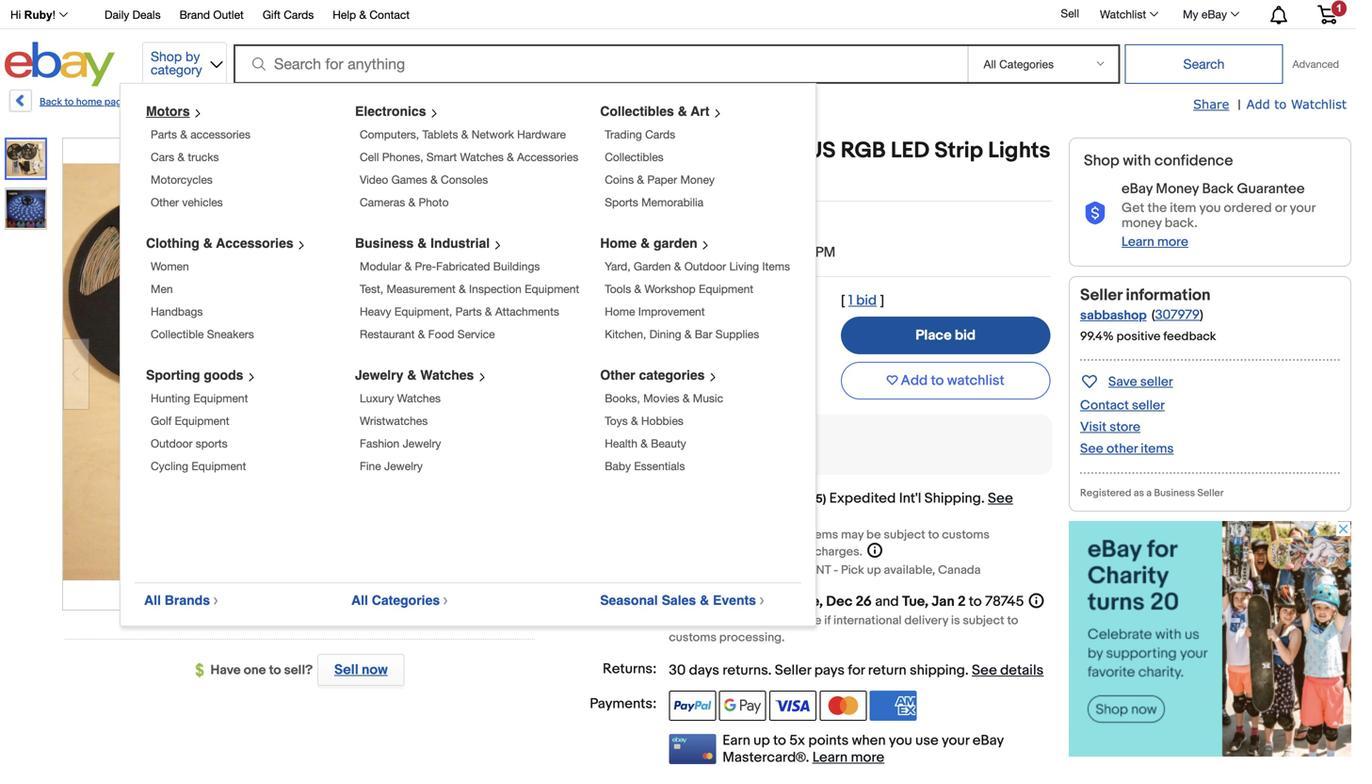 Task type: describe. For each thing, give the bounding box(es) containing it.
ordered
[[1224, 200, 1273, 216]]

sell?
[[284, 662, 313, 678]]

sell now link
[[313, 654, 405, 686]]

c $1.88 approximately us $1.40
[[654, 292, 807, 339]]

& right tools
[[635, 282, 642, 295]]

may
[[841, 528, 864, 542]]

fashion
[[360, 437, 400, 450]]

watchlist
[[948, 372, 1005, 389]]

trading cards link
[[605, 128, 676, 141]]

money inside ebay money back guarantee get the item you ordered or your money back. learn more
[[1157, 180, 1200, 197]]

sports memorabilia link
[[605, 196, 704, 209]]

video games & consoles link
[[360, 173, 488, 186]]

0 vertical spatial jewelry
[[355, 367, 404, 383]]

ruby
[[24, 8, 52, 21]]

& down inspection
[[485, 305, 492, 318]]

motorcycles link
[[151, 173, 213, 186]]

other categories link
[[600, 367, 725, 383]]

subject inside international shipment of items may be subject to customs processing and additional charges.
[[884, 528, 926, 542]]

lights
[[989, 138, 1051, 164]]

1 vertical spatial other
[[600, 367, 636, 383]]

cameras
[[360, 196, 405, 209]]

brand outlet
[[180, 8, 244, 21]]

cars & trucks link
[[151, 150, 219, 163]]

deals
[[132, 8, 161, 21]]

lamps, lighting & ceiling fans link
[[324, 96, 465, 108]]

tuesday,
[[723, 244, 779, 261]]

time
[[797, 613, 822, 628]]

all for all categories
[[351, 593, 368, 608]]

located
[[669, 563, 715, 578]]

sabbashop
[[1081, 308, 1147, 324]]

sneakers
[[207, 327, 254, 341]]

to inside international shipment of items may be subject to customs processing and additional charges.
[[929, 528, 940, 542]]

& left bar
[[685, 327, 692, 341]]

ebay mastercard image
[[669, 734, 716, 764]]

all brands link
[[144, 593, 226, 608]]

watches inside computers, tablets & network hardware cell phones, smart watches & accessories video games & consoles cameras & photo
[[460, 150, 504, 163]]

trading cards collectibles coins & paper money sports memorabilia
[[605, 128, 715, 209]]

equipment inside modular & pre-fabricated buildings test, measurement & inspection equipment heavy equipment, parts & attachments restaurant & food service
[[525, 282, 580, 295]]

26
[[856, 593, 872, 610]]

accessories inside computers, tablets & network hardware cell phones, smart watches & accessories video games & consoles cameras & photo
[[517, 150, 579, 163]]

new lepro 410086-rgb-us rgb led strip lights 2x10m multicolor $60
[[552, 138, 1051, 191]]

hunting equipment link
[[151, 392, 248, 405]]

ebay inside earn up to 5x points when you use your ebay mastercard®.
[[973, 732, 1004, 749]]

& up garden
[[641, 236, 650, 251]]

breathe
[[612, 437, 659, 453]]

lamps, lighting & ceiling fans
[[324, 96, 465, 108]]

improvement
[[639, 305, 705, 318]]

paypal image
[[669, 691, 716, 721]]

seasonal sales & events
[[600, 593, 757, 608]]

c
[[654, 292, 673, 321]]

1 bid link
[[849, 292, 877, 309]]

watchlist inside share | add to watchlist
[[1292, 97, 1347, 111]]

1 tue, from the left
[[797, 593, 823, 610]]

[ 1 bid ]
[[841, 292, 885, 309]]

items inside contact seller visit store see other items
[[1141, 441, 1174, 457]]

seller inside the seller information sabbashop ( 307979 ) 99.4% positive feedback
[[1081, 285, 1123, 305]]

2 horizontal spatial .
[[982, 490, 985, 507]]

lepro
[[605, 138, 663, 164]]

google pay image
[[720, 691, 767, 721]]

save seller button
[[1081, 370, 1174, 392]]

left:
[[631, 244, 657, 261]]

yard, garden & outdoor living items tools & workshop equipment home improvement kitchen, dining & bar supplies
[[605, 260, 790, 341]]

& right toys
[[631, 414, 638, 427]]

& down the fabricated
[[459, 282, 466, 295]]

page
[[104, 96, 128, 108]]

account navigation
[[0, 0, 1352, 29]]

none submit inside shop by category banner
[[1125, 44, 1284, 84]]

equipment down goods
[[193, 392, 248, 405]]

to inside earn up to 5x points when you use your ebay mastercard®.
[[774, 732, 787, 749]]

goods
[[204, 367, 244, 383]]

delivery:
[[600, 593, 657, 610]]

in:
[[717, 563, 730, 578]]

business & industrial link
[[355, 236, 510, 251]]

& left the photo
[[409, 196, 416, 209]]

to right 2
[[969, 593, 982, 610]]

0 horizontal spatial .
[[768, 662, 772, 679]]

music
[[693, 392, 724, 405]]

items
[[763, 260, 790, 273]]

78745
[[986, 593, 1025, 610]]

2 vertical spatial jewelry
[[384, 459, 423, 473]]

paper
[[648, 173, 678, 186]]

0 vertical spatial see details link
[[669, 490, 1014, 524]]

american express image
[[870, 691, 917, 721]]

parts inside modular & pre-fabricated buildings test, measurement & inspection equipment heavy equipment, parts & attachments restaurant & food service
[[456, 305, 482, 318]]

place bid button
[[841, 317, 1051, 354]]

dollar sign image
[[196, 663, 211, 678]]

1 inside main content
[[849, 292, 853, 309]]

returns
[[723, 662, 768, 679]]

rgb
[[841, 138, 886, 164]]

1 horizontal spatial .
[[966, 662, 969, 679]]

your inside earn up to 5x points when you use your ebay mastercard®.
[[942, 732, 970, 749]]

seller for registered as a business seller
[[1198, 487, 1224, 499]]

c $1.88 main content
[[552, 138, 1053, 766]]

easy.
[[662, 437, 693, 453]]

led
[[891, 138, 930, 164]]

& right sales
[[700, 593, 710, 608]]

seller for save
[[1141, 374, 1174, 390]]

my
[[1184, 8, 1199, 21]]

1 vertical spatial jewelry
[[403, 437, 441, 450]]

0 horizontal spatial accessories
[[216, 236, 294, 251]]

2
[[958, 593, 966, 610]]

& down network
[[507, 150, 514, 163]]

add to watchlist link
[[1247, 96, 1347, 113]]

learn
[[1122, 234, 1155, 250]]

bid inside button
[[955, 327, 976, 344]]

410086-
[[668, 138, 754, 164]]

0 vertical spatial home
[[600, 236, 637, 251]]

& inside account navigation
[[359, 8, 367, 21]]

with
[[1123, 152, 1152, 170]]

1 inside account navigation
[[1337, 2, 1343, 14]]

0 vertical spatial collectibles
[[600, 104, 674, 119]]

new
[[552, 138, 600, 164]]

learn more link
[[1122, 234, 1189, 250]]

1 vertical spatial see details link
[[972, 662, 1044, 679]]

fans
[[444, 96, 465, 108]]

lamps,
[[324, 96, 357, 108]]

gift cards link
[[263, 5, 314, 26]]

1 horizontal spatial and
[[876, 593, 899, 610]]

& up luxury watches link
[[407, 367, 417, 383]]

& left the food
[[418, 327, 425, 341]]

your inside ebay money back guarantee get the item you ordered or your money back. learn more
[[1290, 200, 1316, 216]]

& up cars & trucks link at top left
[[180, 128, 187, 141]]

collectibles link
[[605, 150, 664, 163]]

beauty
[[651, 437, 687, 450]]

equipment inside yard, garden & outdoor living items tools & workshop equipment home improvement kitchen, dining & bar supplies
[[699, 282, 754, 295]]

shipping
[[910, 662, 966, 679]]

equipment down sports
[[192, 459, 246, 473]]

jewelry & watches
[[355, 367, 474, 383]]

baby
[[605, 459, 631, 473]]

4d 12h
[[669, 244, 710, 261]]

gift cards
[[263, 8, 314, 21]]

by
[[186, 49, 200, 64]]

and inside international shipment of items may be subject to customs processing and additional charges.
[[734, 545, 755, 559]]

& right clothing
[[203, 236, 213, 251]]

see inside see details
[[988, 490, 1014, 507]]

& right "cars"
[[178, 150, 185, 163]]

& left pre-
[[405, 260, 412, 273]]

master card image
[[820, 691, 867, 721]]

the
[[1148, 200, 1168, 216]]

add to watchlist button
[[841, 362, 1051, 400]]

network
[[472, 128, 514, 141]]

us inside c $1.88 approximately us $1.40
[[751, 322, 769, 339]]

days
[[689, 662, 720, 679]]

tuesday, 10:14 pm
[[723, 244, 836, 261]]

see inside contact seller visit store see other items
[[1081, 441, 1104, 457]]

subject inside 'please allow additional time if international delivery is subject to customs processing.'
[[963, 613, 1005, 628]]

you inside earn up to 5x points when you use your ebay mastercard®.
[[889, 732, 913, 749]]

cell phones, smart watches & accessories link
[[360, 150, 579, 163]]

hunting
[[151, 392, 190, 405]]

watches inside the luxury watches wristwatches fashion jewelry fine jewelry
[[397, 392, 441, 405]]

0 vertical spatial bid
[[857, 292, 877, 309]]

luxury watches link
[[360, 392, 441, 405]]

1 horizontal spatial up
[[867, 563, 882, 578]]

1 vertical spatial watches
[[420, 367, 474, 383]]

1 horizontal spatial with details__icon image
[[1085, 202, 1107, 225]]

heavy
[[360, 305, 392, 318]]

cell
[[360, 150, 379, 163]]

2 tue, from the left
[[903, 593, 929, 610]]



Task type: locate. For each thing, give the bounding box(es) containing it.
0 vertical spatial parts
[[151, 128, 177, 141]]

modular & pre-fabricated buildings test, measurement & inspection equipment heavy equipment, parts & attachments restaurant & food service
[[360, 260, 580, 341]]

to inside 'please allow additional time if international delivery is subject to customs processing.'
[[1008, 613, 1019, 628]]

your right or
[[1290, 200, 1316, 216]]

0 horizontal spatial details
[[669, 507, 713, 524]]

memorabilia
[[642, 196, 704, 209]]

1 vertical spatial seller
[[1198, 487, 1224, 499]]

watches down the food
[[420, 367, 474, 383]]

money down 410086-
[[681, 173, 715, 186]]

add inside share | add to watchlist
[[1247, 97, 1271, 111]]

back inside ebay money back guarantee get the item you ordered or your money back. learn more
[[1203, 180, 1234, 197]]

collectibles inside the trading cards collectibles coins & paper money sports memorabilia
[[605, 150, 664, 163]]

back inside 'link'
[[40, 96, 62, 108]]

1 horizontal spatial your
[[1290, 200, 1316, 216]]

1 vertical spatial parts
[[456, 305, 482, 318]]

2 vertical spatial us
[[773, 492, 788, 506]]

please
[[669, 613, 706, 628]]

parts down "test, measurement & inspection equipment" link
[[456, 305, 482, 318]]

home up yard,
[[600, 236, 637, 251]]

women men handbags collectible sneakers
[[151, 260, 254, 341]]

0 vertical spatial up
[[867, 563, 882, 578]]

business right a at the bottom of page
[[1155, 487, 1196, 499]]

coins & paper money link
[[605, 173, 715, 186]]

& left ceiling
[[399, 96, 406, 108]]

contact inside account navigation
[[370, 8, 410, 21]]

trading
[[605, 128, 642, 141]]

& down toys & hobbies link
[[641, 437, 648, 450]]

with details__icon image
[[1085, 202, 1107, 225], [573, 435, 591, 454]]

supplies
[[716, 327, 760, 341]]

seller inside contact seller visit store see other items
[[1133, 398, 1166, 414]]

1 horizontal spatial other
[[600, 367, 636, 383]]

computers, tablets & network hardware link
[[360, 128, 566, 141]]

2 vertical spatial see
[[972, 662, 998, 679]]

additional up "gta,"
[[758, 545, 812, 559]]

& up the photo
[[431, 173, 438, 186]]

cards inside the trading cards collectibles coins & paper money sports memorabilia
[[646, 128, 676, 141]]

help & contact link
[[333, 5, 410, 26]]

ebay right my
[[1202, 8, 1228, 21]]

home down tools
[[605, 305, 635, 318]]

0 horizontal spatial customs
[[669, 630, 717, 645]]

computers, tablets & network hardware cell phones, smart watches & accessories video games & consoles cameras & photo
[[360, 128, 579, 209]]

or
[[1276, 200, 1287, 216]]

customs
[[942, 528, 990, 542], [669, 630, 717, 645]]

to inside share | add to watchlist
[[1275, 97, 1287, 111]]

1 vertical spatial outdoor
[[151, 437, 193, 450]]

tools
[[605, 282, 631, 295]]

1 horizontal spatial business
[[1155, 487, 1196, 499]]

back left home on the left
[[40, 96, 62, 108]]

in
[[173, 96, 181, 108]]

seller for 30 days returns . seller pays for return shipping . see details
[[775, 662, 812, 679]]

home
[[600, 236, 637, 251], [605, 305, 635, 318]]

[
[[841, 292, 846, 309]]

games
[[392, 173, 428, 186]]

customs inside 'please allow additional time if international delivery is subject to customs processing.'
[[669, 630, 717, 645]]

collectibles & art link
[[600, 104, 730, 119]]

share
[[1194, 97, 1230, 111]]

my ebay
[[1184, 8, 1228, 21]]

shop for shop by category
[[151, 49, 182, 64]]

seller inside button
[[1141, 374, 1174, 390]]

1 vertical spatial business
[[1155, 487, 1196, 499]]

. down processing.
[[768, 662, 772, 679]]

1 vertical spatial shop
[[1085, 152, 1120, 170]]

back to home page link
[[8, 90, 128, 119]]

advertisement region
[[1069, 521, 1352, 757]]

other down motorcycles link
[[151, 196, 179, 209]]

shop by category
[[151, 49, 202, 77]]

1 vertical spatial subject
[[963, 613, 1005, 628]]

all left categories
[[351, 593, 368, 608]]

collectibles down trading cards link
[[605, 150, 664, 163]]

0 vertical spatial 1
[[1337, 2, 1343, 14]]

wristwatches link
[[360, 414, 428, 427]]

you left use in the right bottom of the page
[[889, 732, 913, 749]]

delivery
[[905, 613, 949, 628]]

shop left 'by'
[[151, 49, 182, 64]]

to right one
[[269, 662, 281, 678]]

seller up sabbashop link
[[1081, 285, 1123, 305]]

subject right the be
[[884, 528, 926, 542]]

back to home page
[[40, 96, 128, 108]]

ebay inside ebay money back guarantee get the item you ordered or your money back. learn more
[[1122, 180, 1153, 197]]

contact inside contact seller visit store see other items
[[1081, 398, 1130, 414]]

to inside add to watchlist button
[[931, 372, 944, 389]]

visa image
[[770, 691, 817, 721]]

between
[[737, 593, 794, 610]]

see other items link
[[1081, 441, 1174, 457]]

0 vertical spatial contact
[[370, 8, 410, 21]]

0 vertical spatial with details__icon image
[[1085, 202, 1107, 225]]

with details__icon image inside c $1.88 main content
[[573, 435, 591, 454]]

0 vertical spatial other
[[151, 196, 179, 209]]

1 horizontal spatial parts
[[456, 305, 482, 318]]

0 horizontal spatial 1
[[849, 292, 853, 309]]

money
[[1122, 215, 1162, 231]]

ebay inside "link"
[[1202, 8, 1228, 21]]

earn up to 5x points when you use your ebay mastercard®.
[[723, 732, 1004, 766]]

0 vertical spatial additional
[[758, 545, 812, 559]]

1 horizontal spatial customs
[[942, 528, 990, 542]]

shop with confidence
[[1085, 152, 1234, 170]]

to left home on the left
[[64, 96, 74, 108]]

& up tools & workshop equipment link on the top of the page
[[674, 260, 682, 273]]

categories
[[639, 367, 705, 383]]

payments:
[[590, 695, 657, 712]]

sell for sell
[[1061, 7, 1080, 20]]

with details__icon image left get
[[1085, 202, 1107, 225]]

handbags
[[151, 305, 203, 318]]

watches down network
[[460, 150, 504, 163]]

accessories down hardware
[[517, 150, 579, 163]]

earn
[[723, 732, 751, 749]]

see down visit
[[1081, 441, 1104, 457]]

money up item
[[1157, 180, 1200, 197]]

0 vertical spatial add
[[1247, 97, 1271, 111]]

0 vertical spatial details
[[669, 507, 713, 524]]

|
[[1238, 97, 1241, 113]]

equipment down hunting equipment "link"
[[175, 414, 230, 427]]

business up modular
[[355, 236, 414, 251]]

details inside see details
[[669, 507, 713, 524]]

test,
[[360, 282, 384, 295]]

cards inside gift cards 'link'
[[284, 8, 314, 21]]

seller information sabbashop ( 307979 ) 99.4% positive feedback
[[1081, 285, 1217, 344]]

shop for shop with confidence
[[1085, 152, 1120, 170]]

home inside yard, garden & outdoor living items tools & workshop equipment home improvement kitchen, dining & bar supplies
[[605, 305, 635, 318]]

vehicles
[[182, 196, 223, 209]]

see right shipping at the right
[[988, 490, 1014, 507]]

all left "brands"
[[144, 593, 161, 608]]

mastercard®.
[[723, 749, 810, 766]]

jewelry down the fashion jewelry link
[[384, 459, 423, 473]]

new lepro 410086-rgb-us rgb led strip lights 2x10m multicolor $60 - picture 1 of 2 image
[[63, 164, 534, 580]]

yard,
[[605, 260, 631, 273]]

2 horizontal spatial seller
[[1198, 487, 1224, 499]]

1 vertical spatial accessories
[[216, 236, 294, 251]]

us inside new lepro 410086-rgb-us rgb led strip lights 2x10m multicolor $60
[[808, 138, 836, 164]]

1 vertical spatial 1
[[849, 292, 853, 309]]

customs up "canada"
[[942, 528, 990, 542]]

1 up "advanced" link at the right top of page
[[1337, 2, 1343, 14]]

0 vertical spatial subject
[[884, 528, 926, 542]]

jewelry down 'wristwatches'
[[403, 437, 441, 450]]

1 vertical spatial us
[[751, 322, 769, 339]]

. down 2
[[966, 662, 969, 679]]

contact seller link
[[1081, 398, 1166, 414]]

307979
[[1156, 307, 1200, 323]]

shop by category button
[[142, 42, 227, 82]]

contact right help
[[370, 8, 410, 21]]

bid right "place"
[[955, 327, 976, 344]]

0 vertical spatial your
[[1290, 200, 1316, 216]]

equipment down the living
[[699, 282, 754, 295]]

subject right is
[[963, 613, 1005, 628]]

to inside back to home page 'link'
[[64, 96, 74, 108]]

parts inside parts & accessories cars & trucks motorcycles other vehicles
[[151, 128, 177, 141]]

0 vertical spatial see
[[1081, 441, 1104, 457]]

0 vertical spatial customs
[[942, 528, 990, 542]]

0 vertical spatial accessories
[[517, 150, 579, 163]]

health & beauty link
[[605, 437, 687, 450]]

customs inside international shipment of items may be subject to customs processing and additional charges.
[[942, 528, 990, 542]]

women
[[151, 260, 189, 273]]

and up toronto
[[734, 545, 755, 559]]

0 horizontal spatial all
[[144, 593, 161, 608]]

my ebay link
[[1173, 3, 1248, 25]]

0 horizontal spatial add
[[901, 372, 928, 389]]

ceiling
[[408, 96, 442, 108]]

picture 2 of 2 image
[[6, 188, 46, 229]]

& up cell phones, smart watches & accessories link
[[462, 128, 469, 141]]

0 horizontal spatial ebay
[[973, 732, 1004, 749]]

1 horizontal spatial money
[[1157, 180, 1200, 197]]

None submit
[[1125, 44, 1284, 84]]

up right pick
[[867, 563, 882, 578]]

seller up visa image
[[775, 662, 812, 679]]

1 horizontal spatial you
[[1200, 200, 1222, 216]]

available,
[[884, 563, 936, 578]]

cards for gift
[[284, 8, 314, 21]]

additional inside international shipment of items may be subject to customs processing and additional charges.
[[758, 545, 812, 559]]

bid:
[[619, 292, 644, 309]]

1 vertical spatial with details__icon image
[[573, 435, 591, 454]]

tue, up "time"
[[797, 593, 823, 610]]

Search for anything text field
[[236, 46, 964, 82]]

collectibles up trading cards link
[[600, 104, 674, 119]]

money inside the trading cards collectibles coins & paper money sports memorabilia
[[681, 173, 715, 186]]

please allow additional time if international delivery is subject to customs processing.
[[669, 613, 1019, 645]]

confidence
[[1155, 152, 1234, 170]]

0 horizontal spatial us
[[751, 322, 769, 339]]

1 horizontal spatial contact
[[1081, 398, 1130, 414]]

seasonal sales & events link
[[600, 593, 773, 608]]

your right use in the right bottom of the page
[[942, 732, 970, 749]]

ebay up get
[[1122, 180, 1153, 197]]

kitchen, dining & bar supplies link
[[605, 327, 760, 341]]

1 horizontal spatial shop
[[1085, 152, 1120, 170]]

sell inside account navigation
[[1061, 7, 1080, 20]]

customs down please
[[669, 630, 717, 645]]

cards down collectibles & art link
[[646, 128, 676, 141]]

shop by category banner
[[0, 0, 1352, 627]]

seller for contact
[[1133, 398, 1166, 414]]

1 horizontal spatial outdoor
[[685, 260, 727, 273]]

1 vertical spatial details
[[1001, 662, 1044, 679]]

1 vertical spatial ebay
[[1122, 180, 1153, 197]]

current
[[567, 292, 616, 309]]

items inside international shipment of items may be subject to customs processing and additional charges.
[[808, 528, 839, 542]]

12h
[[690, 244, 710, 261]]

jewelry & watches link
[[355, 367, 494, 383]]

accessories down vehicles at the left of the page
[[216, 236, 294, 251]]

1 horizontal spatial us
[[773, 492, 788, 506]]

1 horizontal spatial bid
[[955, 327, 976, 344]]

items
[[1141, 441, 1174, 457], [808, 528, 839, 542]]

1 vertical spatial bid
[[955, 327, 976, 344]]

& inside the trading cards collectibles coins & paper money sports memorabilia
[[637, 173, 644, 186]]

to down shipping at the right
[[929, 528, 940, 542]]

add inside button
[[901, 372, 928, 389]]

located in: toronto gta, ont - pick up available, canada
[[669, 563, 981, 578]]

0 horizontal spatial business
[[355, 236, 414, 251]]

99.4%
[[1081, 329, 1114, 344]]

women link
[[151, 260, 189, 273]]

help
[[333, 8, 356, 21]]

0 vertical spatial ebay
[[1202, 8, 1228, 21]]

0 horizontal spatial subject
[[884, 528, 926, 542]]

. right int'l
[[982, 490, 985, 507]]

food
[[428, 327, 455, 341]]

trucks
[[188, 150, 219, 163]]

modular & pre-fabricated buildings link
[[360, 260, 540, 273]]

buildings
[[494, 260, 540, 273]]

up inside earn up to 5x points when you use your ebay mastercard®.
[[754, 732, 770, 749]]

1 horizontal spatial subject
[[963, 613, 1005, 628]]

all for all brands
[[144, 593, 161, 608]]

all categories link
[[351, 593, 456, 608]]

outdoor inside yard, garden & outdoor living items tools & workshop equipment home improvement kitchen, dining & bar supplies
[[685, 260, 727, 273]]

0 horizontal spatial seller
[[775, 662, 812, 679]]

2 vertical spatial ebay
[[973, 732, 1004, 749]]

1 horizontal spatial add
[[1247, 97, 1271, 111]]

other up the books,
[[600, 367, 636, 383]]

service
[[458, 327, 495, 341]]

1 horizontal spatial all
[[351, 593, 368, 608]]

workshop
[[645, 282, 696, 295]]

to left watchlist
[[931, 372, 944, 389]]

picture 1 of 2 image
[[7, 139, 45, 178]]

us left $14.15)
[[773, 492, 788, 506]]

watches down jewelry & watches
[[397, 392, 441, 405]]

with details__icon image left health at the bottom left of the page
[[573, 435, 591, 454]]

2 horizontal spatial us
[[808, 138, 836, 164]]

1 horizontal spatial watchlist
[[1292, 97, 1347, 111]]

other categories
[[600, 367, 705, 383]]

seller right a at the bottom of page
[[1198, 487, 1224, 499]]

0 vertical spatial sell
[[1061, 7, 1080, 20]]

see details
[[669, 490, 1014, 524]]

see right shipping
[[972, 662, 998, 679]]

1 vertical spatial customs
[[669, 630, 717, 645]]

men
[[151, 282, 173, 295]]

you inside ebay money back guarantee get the item you ordered or your money back. learn more
[[1200, 200, 1222, 216]]

1 all from the left
[[144, 593, 161, 608]]

pre-
[[415, 260, 436, 273]]

parts & accessories cars & trucks motorcycles other vehicles
[[151, 128, 251, 209]]

& left art
[[678, 104, 688, 119]]

2 all from the left
[[351, 593, 368, 608]]

1 horizontal spatial back
[[1203, 180, 1234, 197]]

watchlist inside account navigation
[[1101, 8, 1147, 21]]

other inside parts & accessories cars & trucks motorcycles other vehicles
[[151, 196, 179, 209]]

1 vertical spatial you
[[889, 732, 913, 749]]

items up charges.
[[808, 528, 839, 542]]

add right |
[[1247, 97, 1271, 111]]

you right item
[[1200, 200, 1222, 216]]

& up pre-
[[418, 236, 427, 251]]

sell left watchlist link at the top
[[1061, 7, 1080, 20]]

1 horizontal spatial sell
[[1061, 7, 1080, 20]]

shop inside shop by category
[[151, 49, 182, 64]]

cards for trading
[[646, 128, 676, 141]]

daily deals link
[[105, 5, 161, 26]]

outdoor up cycling
[[151, 437, 193, 450]]

0 vertical spatial shop
[[151, 49, 182, 64]]

tue,
[[797, 593, 823, 610], [903, 593, 929, 610]]

& left the music
[[683, 392, 690, 405]]

seller right save
[[1141, 374, 1174, 390]]

books, movies & music toys & hobbies health & beauty baby essentials
[[605, 392, 724, 473]]

parts up "cars"
[[151, 128, 177, 141]]

1 horizontal spatial tue,
[[903, 593, 929, 610]]

canada
[[939, 563, 981, 578]]

1 vertical spatial up
[[754, 732, 770, 749]]

1 vertical spatial items
[[808, 528, 839, 542]]

seller inside c $1.88 main content
[[775, 662, 812, 679]]

0 vertical spatial business
[[355, 236, 414, 251]]

1 horizontal spatial items
[[1141, 441, 1174, 457]]

outdoor inside "hunting equipment golf equipment outdoor sports cycling equipment"
[[151, 437, 193, 450]]

sell for sell now
[[334, 661, 359, 678]]

0 vertical spatial watches
[[460, 150, 504, 163]]

see details link down 78745
[[972, 662, 1044, 679]]

motorcycles
[[151, 173, 213, 186]]

us
[[808, 138, 836, 164], [751, 322, 769, 339], [773, 492, 788, 506]]

shop left with
[[1085, 152, 1120, 170]]

1 horizontal spatial ebay
[[1122, 180, 1153, 197]]

2x10m
[[552, 164, 617, 191]]

ebay right use in the right bottom of the page
[[973, 732, 1004, 749]]

approximately
[[654, 322, 748, 339]]

1 vertical spatial add
[[901, 372, 928, 389]]

& right help
[[359, 8, 367, 21]]

0 horizontal spatial tue,
[[797, 593, 823, 610]]

0 vertical spatial items
[[1141, 441, 1174, 457]]

us inside (approx us $14.15) expedited int'l shipping .
[[773, 492, 788, 506]]

1 horizontal spatial 1
[[1337, 2, 1343, 14]]

0 horizontal spatial shop
[[151, 49, 182, 64]]

business inside shop by category banner
[[355, 236, 414, 251]]

smart
[[427, 150, 457, 163]]

hi ruby !
[[10, 8, 56, 21]]

cycling equipment link
[[151, 459, 246, 473]]

2 vertical spatial seller
[[775, 662, 812, 679]]

equipment,
[[395, 305, 453, 318]]

1 vertical spatial home
[[605, 305, 635, 318]]

1 vertical spatial contact
[[1081, 398, 1130, 414]]

0 vertical spatial us
[[808, 138, 836, 164]]

and right 26
[[876, 593, 899, 610]]

contact up visit store link
[[1081, 398, 1130, 414]]

0 vertical spatial back
[[40, 96, 62, 108]]

watchlist down advanced
[[1292, 97, 1347, 111]]

brand outlet link
[[180, 5, 244, 26]]

see details link up may
[[669, 490, 1014, 524]]

1 link
[[1307, 0, 1349, 27]]

back up ordered
[[1203, 180, 1234, 197]]

jewelry up luxury
[[355, 367, 404, 383]]

international shipment of items may be subject to customs processing and additional charges.
[[669, 528, 990, 559]]

0 horizontal spatial money
[[681, 173, 715, 186]]

0 horizontal spatial with details__icon image
[[573, 435, 591, 454]]

1 right [
[[849, 292, 853, 309]]

us left '$1.40'
[[751, 322, 769, 339]]

health
[[605, 437, 638, 450]]

0 vertical spatial seller
[[1081, 285, 1123, 305]]

to right |
[[1275, 97, 1287, 111]]

1 vertical spatial and
[[876, 593, 899, 610]]

movies
[[644, 392, 680, 405]]

additional inside 'please allow additional time if international delivery is subject to customs processing.'
[[740, 613, 795, 628]]

watchlist right sell link
[[1101, 8, 1147, 21]]

add down "place"
[[901, 372, 928, 389]]

up right earn on the right bottom of page
[[754, 732, 770, 749]]

0 horizontal spatial other
[[151, 196, 179, 209]]



Task type: vqa. For each thing, say whether or not it's contained in the screenshot.
Photo
yes



